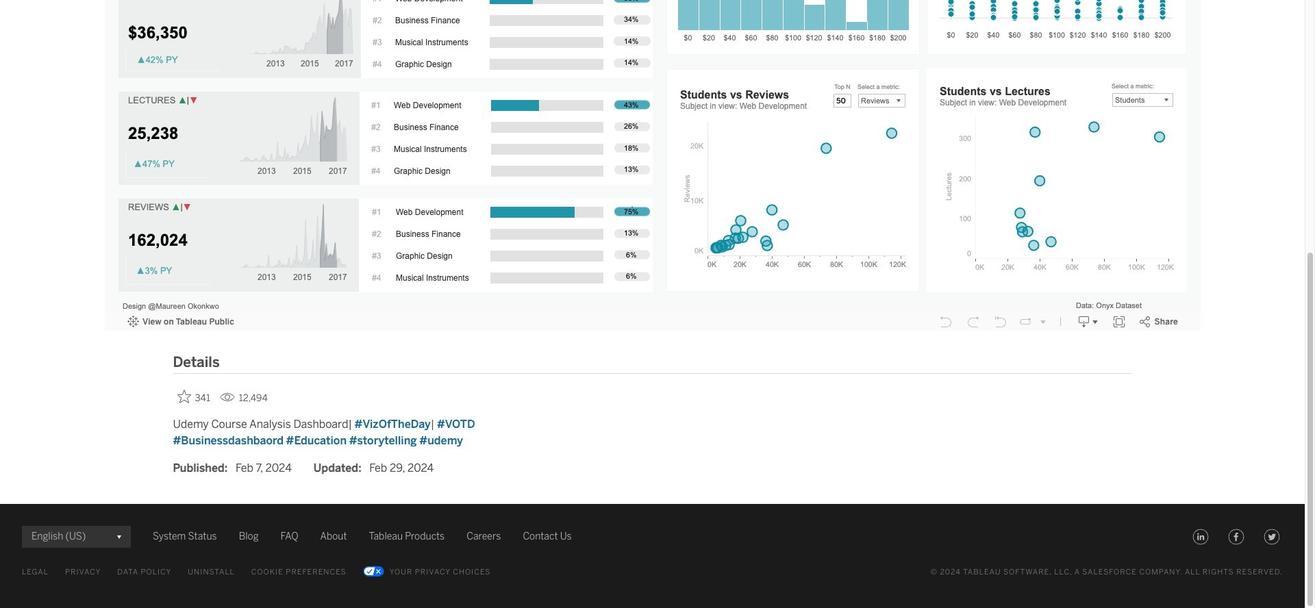 Task type: describe. For each thing, give the bounding box(es) containing it.
add favorite image
[[177, 390, 191, 403]]

selected language element
[[32, 526, 121, 548]]



Task type: locate. For each thing, give the bounding box(es) containing it.
Add Favorite button
[[173, 386, 214, 408]]



Task type: vqa. For each thing, say whether or not it's contained in the screenshot.
Salesforce Logo
no



